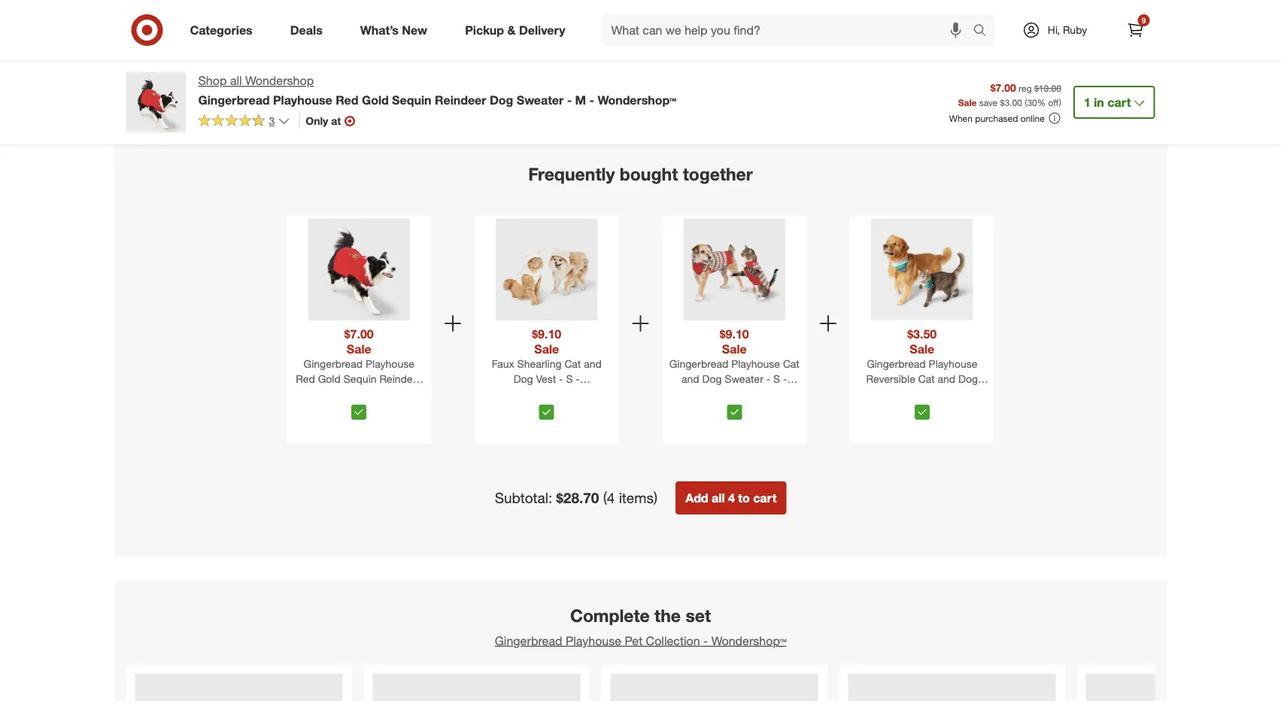 Task type: describe. For each thing, give the bounding box(es) containing it.
shop all wondershop gingerbread playhouse red gold sequin reindeer dog sweater - m - wondershop™
[[198, 73, 676, 107]]

subtotal:
[[495, 489, 552, 507]]

sweater inside shop all wondershop gingerbread playhouse red gold sequin reindeer dog sweater - m - wondershop™
[[517, 92, 564, 107]]

off
[[1048, 97, 1059, 108]]

1
[[1084, 95, 1091, 109]]

only
[[306, 114, 328, 127]]

dog inside '$9.10 sale gingerbread playhouse cat and dog sweater - s - wondershop™'
[[702, 372, 722, 385]]

sale inside $7.00 reg $10.00 sale save $ 3.00 ( 30 % off )
[[958, 97, 977, 108]]

only at
[[306, 114, 341, 127]]

shop
[[198, 73, 227, 88]]

reg
[[1019, 82, 1032, 94]]

3
[[269, 114, 275, 127]]

cat for $9.10 sale gingerbread playhouse cat and dog sweater - s - wondershop™
[[783, 357, 799, 370]]

to for 5th add to cart button from the right
[[468, 29, 477, 40]]

gingerbread inside shop all wondershop gingerbread playhouse red gold sequin reindeer dog sweater - m - wondershop™
[[198, 92, 270, 107]]

sweater inside $7.00 sale gingerbread playhouse red gold sequin reindeer dog sweater - m - wondershop™
[[338, 387, 376, 400]]

$9.10 sale gingerbread playhouse cat and dog sweater - s - wondershop™
[[669, 326, 799, 400]]

3.00
[[1005, 97, 1022, 108]]

faux
[[492, 357, 514, 370]]

and inside $3.50 sale gingerbread playhouse reversible cat and dog bandana - wondershop™
[[938, 372, 955, 385]]

playhouse for $7.00
[[366, 357, 414, 370]]

add inside button
[[685, 490, 708, 505]]

m inside shop all wondershop gingerbread playhouse red gold sequin reindeer dog sweater - m - wondershop™
[[575, 92, 586, 107]]

add all 4 to cart
[[685, 490, 777, 505]]

gingerbread playhouse blue with stripes cat and dog fleece vest - wondershop™ image
[[848, 674, 1056, 701]]

%
[[1037, 97, 1046, 108]]

gingerbread playhouse pet collection - wondershop™ link
[[495, 633, 786, 648]]

cat inside $3.50 sale gingerbread playhouse reversible cat and dog bandana - wondershop™
[[918, 372, 935, 385]]

cat for $9.10 sale faux shearling cat and dog vest - s - wondershop™
[[564, 357, 581, 370]]

red inside $7.00 sale gingerbread playhouse red gold sequin reindeer dog sweater - m - wondershop™
[[296, 372, 315, 385]]

pet
[[625, 633, 643, 648]]

What can we help you find? suggestions appear below search field
[[602, 14, 977, 47]]

wondershop™ inside the $9.10 sale faux shearling cat and dog vest - s - wondershop™
[[514, 387, 579, 400]]

bought
[[620, 164, 678, 185]]

and for $9.10 sale faux shearling cat and dog vest - s - wondershop™
[[584, 357, 602, 370]]

sweater inside '$9.10 sale gingerbread playhouse cat and dog sweater - s - wondershop™'
[[725, 372, 763, 385]]

$7.00 reg $10.00 sale save $ 3.00 ( 30 % off )
[[958, 81, 1061, 108]]

gingerbread playhouse pet collection - wondershop™
[[495, 633, 786, 648]]

(4
[[603, 489, 615, 507]]

categories link
[[177, 14, 271, 47]]

when purchased online
[[949, 113, 1045, 124]]

delivery
[[519, 23, 565, 37]]

reversible
[[866, 372, 915, 385]]

purchased
[[975, 113, 1018, 124]]

all for shop
[[230, 73, 242, 88]]

wondershop™ inside $7.00 sale gingerbread playhouse red gold sequin reindeer dog sweater - m - wondershop™
[[326, 402, 392, 416]]

)
[[1059, 97, 1061, 108]]

1 in cart for gingerbread playhouse red gold sequin reindeer dog sweater - m - wondershop™ element
[[1084, 95, 1131, 109]]

30
[[1027, 97, 1037, 108]]

ruby
[[1063, 23, 1087, 36]]

$7.00 for sale
[[344, 326, 374, 341]]

save
[[979, 97, 998, 108]]

to for fifth add to cart button from the left
[[775, 29, 784, 40]]

the
[[654, 605, 681, 626]]

4 add to cart from the left
[[602, 29, 651, 40]]

hi,
[[1048, 23, 1060, 36]]

red inside shop all wondershop gingerbread playhouse red gold sequin reindeer dog sweater - m - wondershop™
[[336, 92, 358, 107]]

gingerbread playhouse cat and dog sweater - wondershop™ image
[[135, 674, 343, 701]]

playhouse for $3.50
[[929, 357, 977, 370]]

5 add to cart button from the left
[[749, 22, 811, 46]]

2 add to cart from the left
[[295, 29, 344, 40]]

to for 1st add to cart button from the right
[[1082, 29, 1091, 40]]

1 add to cart button from the left
[[135, 22, 197, 46]]

1 add to cart from the left
[[142, 29, 190, 40]]

what's new link
[[347, 14, 446, 47]]

gingerbread playhouse merry cat and dog sweatshirt - gray - wondershop™ image
[[373, 674, 580, 701]]

$9.10 for $9.10 sale gingerbread playhouse cat and dog sweater - s - wondershop™
[[720, 326, 749, 341]]

set
[[686, 605, 711, 626]]

sequin inside $7.00 sale gingerbread playhouse red gold sequin reindeer dog sweater - m - wondershop™
[[344, 372, 377, 385]]

$10.00
[[1034, 82, 1061, 94]]

$3.50 sale gingerbread playhouse reversible cat and dog bandana - wondershop™
[[863, 326, 981, 400]]

items)
[[619, 489, 658, 507]]

collection
[[646, 633, 700, 648]]

complete the set
[[570, 605, 711, 626]]

sequin inside shop all wondershop gingerbread playhouse red gold sequin reindeer dog sweater - m - wondershop™
[[392, 92, 431, 107]]

to inside button
[[738, 490, 750, 505]]

cart inside button
[[753, 490, 777, 505]]

gingerbread playhouse cat and dog sweater - s - wondershop™ link
[[665, 357, 803, 400]]

to for 4th add to cart button
[[622, 29, 630, 40]]

gingerbread playhouse reversible cat and dog bandana - wondershop™ link
[[853, 357, 991, 400]]

together
[[683, 164, 753, 185]]



Task type: vqa. For each thing, say whether or not it's contained in the screenshot.
the top sequin
yes



Task type: locate. For each thing, give the bounding box(es) containing it.
bandana
[[863, 387, 905, 400]]

$7.00 up gingerbread playhouse red gold sequin reindeer dog sweater - m - wondershop™ "link"
[[344, 326, 374, 341]]

sale for $9.10 sale gingerbread playhouse cat and dog sweater - s - wondershop™
[[722, 341, 747, 356]]

reindeer inside $7.00 sale gingerbread playhouse red gold sequin reindeer dog sweater - m - wondershop™
[[379, 372, 422, 385]]

cart
[[173, 29, 190, 40], [326, 29, 344, 40], [480, 29, 497, 40], [633, 29, 651, 40], [786, 29, 804, 40], [940, 29, 957, 40], [1093, 29, 1111, 40], [1108, 95, 1131, 109], [753, 490, 777, 505]]

0 vertical spatial red
[[336, 92, 358, 107]]

sequin
[[392, 92, 431, 107], [344, 372, 377, 385]]

categories
[[190, 23, 253, 37]]

0 horizontal spatial cat
[[564, 357, 581, 370]]

None checkbox
[[727, 405, 742, 420], [915, 405, 930, 420], [727, 405, 742, 420], [915, 405, 930, 420]]

gingerbread
[[198, 92, 270, 107], [304, 357, 363, 370], [669, 357, 728, 370], [867, 357, 926, 370], [495, 633, 562, 648]]

image of gingerbread playhouse red gold sequin reindeer dog sweater - m - wondershop™ image
[[126, 72, 186, 132]]

1 vertical spatial m
[[386, 387, 396, 400]]

$9.10 sale faux shearling cat and dog vest - s - wondershop™
[[492, 326, 602, 400]]

2 add to cart button from the left
[[288, 22, 350, 46]]

1 horizontal spatial m
[[575, 92, 586, 107]]

1 vertical spatial sequin
[[344, 372, 377, 385]]

gingerbread playhouse cat and dog sweater - s - wondershop™ image
[[683, 218, 785, 320]]

to for 7th add to cart button from right
[[161, 29, 170, 40]]

1 $9.10 from the left
[[532, 326, 561, 341]]

all inside button
[[712, 490, 725, 505]]

6 add to cart button from the left
[[902, 22, 964, 46]]

cat inside the $9.10 sale faux shearling cat and dog vest - s - wondershop™
[[564, 357, 581, 370]]

sale down $3.50
[[910, 341, 934, 356]]

what's
[[360, 23, 399, 37]]

and
[[584, 357, 602, 370], [682, 372, 699, 385], [938, 372, 955, 385]]

playhouse inside $3.50 sale gingerbread playhouse reversible cat and dog bandana - wondershop™
[[929, 357, 977, 370]]

$9.10 up gingerbread playhouse cat and dog sweater - s - wondershop™ link at the right of page
[[720, 326, 749, 341]]

dog inside $7.00 sale gingerbread playhouse red gold sequin reindeer dog sweater - m - wondershop™
[[315, 387, 335, 400]]

s
[[566, 372, 573, 385], [773, 372, 780, 385]]

all inside shop all wondershop gingerbread playhouse red gold sequin reindeer dog sweater - m - wondershop™
[[230, 73, 242, 88]]

gingerbread for $7.00
[[304, 357, 363, 370]]

reindeer
[[435, 92, 486, 107], [379, 372, 422, 385]]

gingerbread playhouse red knit cat and dog sweater - wondershop™ image
[[1086, 674, 1281, 701]]

and inside the $9.10 sale faux shearling cat and dog vest - s - wondershop™
[[584, 357, 602, 370]]

frequently
[[528, 164, 615, 185]]

2 s from the left
[[773, 372, 780, 385]]

$7.00 sale gingerbread playhouse red gold sequin reindeer dog sweater - m - wondershop™
[[296, 326, 422, 416]]

wondershop
[[245, 73, 314, 88]]

$9.10 inside '$9.10 sale gingerbread playhouse cat and dog sweater - s - wondershop™'
[[720, 326, 749, 341]]

frequently bought together
[[528, 164, 753, 185]]

$7.00 inside $7.00 sale gingerbread playhouse red gold sequin reindeer dog sweater - m - wondershop™
[[344, 326, 374, 341]]

&
[[507, 23, 516, 37]]

1 horizontal spatial gold
[[362, 92, 389, 107]]

0 horizontal spatial m
[[386, 387, 396, 400]]

0 horizontal spatial s
[[566, 372, 573, 385]]

cat
[[564, 357, 581, 370], [783, 357, 799, 370], [918, 372, 935, 385]]

sale for $9.10 sale faux shearling cat and dog vest - s - wondershop™
[[534, 341, 559, 356]]

wondershop™ inside shop all wondershop gingerbread playhouse red gold sequin reindeer dog sweater - m - wondershop™
[[598, 92, 676, 107]]

cat inside '$9.10 sale gingerbread playhouse cat and dog sweater - s - wondershop™'
[[783, 357, 799, 370]]

reindeer inside shop all wondershop gingerbread playhouse red gold sequin reindeer dog sweater - m - wondershop™
[[435, 92, 486, 107]]

sale up gingerbread playhouse cat and dog sweater - s - wondershop™ link at the right of page
[[722, 341, 747, 356]]

0 horizontal spatial $9.10
[[532, 326, 561, 341]]

gingerbread inside $3.50 sale gingerbread playhouse reversible cat and dog bandana - wondershop™
[[867, 357, 926, 370]]

to for 2nd add to cart button from the right
[[929, 29, 937, 40]]

gingerbread inside $7.00 sale gingerbread playhouse red gold sequin reindeer dog sweater - m - wondershop™
[[304, 357, 363, 370]]

0 horizontal spatial sequin
[[344, 372, 377, 385]]

shearling
[[517, 357, 562, 370]]

all
[[230, 73, 242, 88], [712, 490, 725, 505]]

0 vertical spatial m
[[575, 92, 586, 107]]

to
[[161, 29, 170, 40], [315, 29, 324, 40], [468, 29, 477, 40], [622, 29, 630, 40], [775, 29, 784, 40], [929, 29, 937, 40], [1082, 29, 1091, 40], [738, 490, 750, 505]]

subtotal: $28.70 (4 items)
[[495, 489, 658, 507]]

s inside '$9.10 sale gingerbread playhouse cat and dog sweater - s - wondershop™'
[[773, 372, 780, 385]]

at
[[331, 114, 341, 127]]

all for add
[[712, 490, 725, 505]]

0 vertical spatial all
[[230, 73, 242, 88]]

deals
[[290, 23, 323, 37]]

vest
[[536, 372, 556, 385]]

gingerbread playhouse reversible cat and dog bandana - wondershop™ image
[[871, 218, 973, 320]]

2 $9.10 from the left
[[720, 326, 749, 341]]

0 vertical spatial gold
[[362, 92, 389, 107]]

playhouse inside shop all wondershop gingerbread playhouse red gold sequin reindeer dog sweater - m - wondershop™
[[273, 92, 332, 107]]

0 vertical spatial sweater
[[517, 92, 564, 107]]

all right shop
[[230, 73, 242, 88]]

and inside '$9.10 sale gingerbread playhouse cat and dog sweater - s - wondershop™'
[[682, 372, 699, 385]]

new
[[402, 23, 427, 37]]

$7.00 inside $7.00 reg $10.00 sale save $ 3.00 ( 30 % off )
[[990, 81, 1016, 94]]

m
[[575, 92, 586, 107], [386, 387, 396, 400]]

1 horizontal spatial sweater
[[517, 92, 564, 107]]

gingerbread playhouse green with trees cat and dog hoodie - wondershop™ image
[[610, 674, 818, 701]]

1 horizontal spatial $9.10
[[720, 326, 749, 341]]

gingerbread inside '$9.10 sale gingerbread playhouse cat and dog sweater - s - wondershop™'
[[669, 357, 728, 370]]

1 vertical spatial reindeer
[[379, 372, 422, 385]]

1 vertical spatial red
[[296, 372, 315, 385]]

dog inside the $9.10 sale faux shearling cat and dog vest - s - wondershop™
[[514, 372, 533, 385]]

sale for $7.00 sale gingerbread playhouse red gold sequin reindeer dog sweater - m - wondershop™
[[347, 341, 371, 356]]

playhouse inside '$9.10 sale gingerbread playhouse cat and dog sweater - s - wondershop™'
[[731, 357, 780, 370]]

1 horizontal spatial sequin
[[392, 92, 431, 107]]

(
[[1025, 97, 1027, 108]]

2 horizontal spatial cat
[[918, 372, 935, 385]]

playhouse inside $7.00 sale gingerbread playhouse red gold sequin reindeer dog sweater - m - wondershop™
[[366, 357, 414, 370]]

complete
[[570, 605, 650, 626]]

gingerbread for $9.10
[[669, 357, 728, 370]]

wondershop™
[[598, 92, 676, 107], [514, 387, 579, 400], [702, 387, 767, 400], [915, 387, 981, 400], [326, 402, 392, 416], [711, 633, 786, 648]]

$3.50
[[907, 326, 937, 341]]

0 vertical spatial $7.00
[[990, 81, 1016, 94]]

m inside $7.00 sale gingerbread playhouse red gold sequin reindeer dog sweater - m - wondershop™
[[386, 387, 396, 400]]

pickup
[[465, 23, 504, 37]]

0 horizontal spatial reindeer
[[379, 372, 422, 385]]

search
[[966, 24, 1002, 39]]

0 horizontal spatial $7.00
[[344, 326, 374, 341]]

0 horizontal spatial and
[[584, 357, 602, 370]]

0 vertical spatial sequin
[[392, 92, 431, 107]]

add
[[142, 29, 159, 40], [295, 29, 312, 40], [449, 29, 466, 40], [602, 29, 619, 40], [756, 29, 773, 40], [909, 29, 926, 40], [1063, 29, 1080, 40], [685, 490, 708, 505]]

6 add to cart from the left
[[909, 29, 957, 40]]

3 add to cart from the left
[[449, 29, 497, 40]]

gingerbread for $3.50
[[867, 357, 926, 370]]

sale up shearling
[[534, 341, 559, 356]]

0 vertical spatial reindeer
[[435, 92, 486, 107]]

1 horizontal spatial s
[[773, 372, 780, 385]]

playhouse for $9.10
[[731, 357, 780, 370]]

gold inside $7.00 sale gingerbread playhouse red gold sequin reindeer dog sweater - m - wondershop™
[[318, 372, 341, 385]]

what's new
[[360, 23, 427, 37]]

s for $9.10 sale faux shearling cat and dog vest - s - wondershop™
[[566, 372, 573, 385]]

sale inside the $9.10 sale faux shearling cat and dog vest - s - wondershop™
[[534, 341, 559, 356]]

s for $9.10 sale gingerbread playhouse cat and dog sweater - s - wondershop™
[[773, 372, 780, 385]]

hi, ruby
[[1048, 23, 1087, 36]]

dog inside $3.50 sale gingerbread playhouse reversible cat and dog bandana - wondershop™
[[958, 372, 978, 385]]

$7.00
[[990, 81, 1016, 94], [344, 326, 374, 341]]

1 vertical spatial $7.00
[[344, 326, 374, 341]]

0 horizontal spatial all
[[230, 73, 242, 88]]

4 add to cart button from the left
[[595, 22, 657, 46]]

0 horizontal spatial gold
[[318, 372, 341, 385]]

gingerbread playhouse red gold sequin reindeer dog sweater - m - wondershop™ image
[[308, 218, 410, 320]]

wondershop™ inside '$9.10 sale gingerbread playhouse cat and dog sweater - s - wondershop™'
[[702, 387, 767, 400]]

faux shearling cat and dog vest - s - wondershop™ image
[[496, 218, 598, 320]]

wondershop™ inside $3.50 sale gingerbread playhouse reversible cat and dog bandana - wondershop™
[[915, 387, 981, 400]]

online
[[1021, 113, 1045, 124]]

7 add to cart button from the left
[[1056, 22, 1118, 46]]

$9.10 for $9.10 sale faux shearling cat and dog vest - s - wondershop™
[[532, 326, 561, 341]]

gold
[[362, 92, 389, 107], [318, 372, 341, 385]]

dog inside shop all wondershop gingerbread playhouse red gold sequin reindeer dog sweater - m - wondershop™
[[490, 92, 513, 107]]

3 link
[[198, 113, 290, 131]]

$9.10 up shearling
[[532, 326, 561, 341]]

add all 4 to cart button
[[676, 481, 786, 514]]

s inside the $9.10 sale faux shearling cat and dog vest - s - wondershop™
[[566, 372, 573, 385]]

9 link
[[1119, 14, 1152, 47]]

pickup & delivery link
[[452, 14, 584, 47]]

add to cart
[[142, 29, 190, 40], [295, 29, 344, 40], [449, 29, 497, 40], [602, 29, 651, 40], [756, 29, 804, 40], [909, 29, 957, 40], [1063, 29, 1111, 40]]

5 add to cart from the left
[[756, 29, 804, 40]]

gold inside shop all wondershop gingerbread playhouse red gold sequin reindeer dog sweater - m - wondershop™
[[362, 92, 389, 107]]

pickup & delivery
[[465, 23, 565, 37]]

2 horizontal spatial sweater
[[725, 372, 763, 385]]

sale inside '$9.10 sale gingerbread playhouse cat and dog sweater - s - wondershop™'
[[722, 341, 747, 356]]

sale up when
[[958, 97, 977, 108]]

$9.10 inside the $9.10 sale faux shearling cat and dog vest - s - wondershop™
[[532, 326, 561, 341]]

1 horizontal spatial and
[[682, 372, 699, 385]]

deals link
[[277, 14, 341, 47]]

faux shearling cat and dog vest - s - wondershop™ link
[[478, 357, 616, 400]]

2 horizontal spatial and
[[938, 372, 955, 385]]

1 vertical spatial all
[[712, 490, 725, 505]]

sale up gingerbread playhouse red gold sequin reindeer dog sweater - m - wondershop™ "link"
[[347, 341, 371, 356]]

1 horizontal spatial red
[[336, 92, 358, 107]]

when
[[949, 113, 973, 124]]

sale inside $7.00 sale gingerbread playhouse red gold sequin reindeer dog sweater - m - wondershop™
[[347, 341, 371, 356]]

2 vertical spatial sweater
[[338, 387, 376, 400]]

$7.00 for reg
[[990, 81, 1016, 94]]

9
[[1142, 15, 1146, 25]]

0 horizontal spatial sweater
[[338, 387, 376, 400]]

$7.00 up $
[[990, 81, 1016, 94]]

$28.70
[[556, 489, 599, 507]]

-
[[567, 92, 572, 107], [589, 92, 594, 107], [559, 372, 563, 385], [576, 372, 580, 385], [766, 372, 770, 385], [783, 372, 787, 385], [379, 387, 384, 400], [398, 387, 403, 400], [908, 387, 912, 400], [703, 633, 708, 648]]

1 vertical spatial sweater
[[725, 372, 763, 385]]

$9.10
[[532, 326, 561, 341], [720, 326, 749, 341]]

sale
[[958, 97, 977, 108], [347, 341, 371, 356], [534, 341, 559, 356], [722, 341, 747, 356], [910, 341, 934, 356]]

red
[[336, 92, 358, 107], [296, 372, 315, 385]]

1 horizontal spatial all
[[712, 490, 725, 505]]

gingerbread playhouse red gold sequin reindeer dog sweater - m - wondershop™ link
[[290, 357, 428, 416]]

None checkbox
[[351, 405, 367, 420], [539, 405, 554, 420], [351, 405, 367, 420], [539, 405, 554, 420]]

1 vertical spatial gold
[[318, 372, 341, 385]]

$
[[1000, 97, 1005, 108]]

0 horizontal spatial red
[[296, 372, 315, 385]]

sale inside $3.50 sale gingerbread playhouse reversible cat and dog bandana - wondershop™
[[910, 341, 934, 356]]

to for 6th add to cart button from the right
[[315, 29, 324, 40]]

sale for $3.50 sale gingerbread playhouse reversible cat and dog bandana - wondershop™
[[910, 341, 934, 356]]

all left '4'
[[712, 490, 725, 505]]

playhouse
[[273, 92, 332, 107], [366, 357, 414, 370], [731, 357, 780, 370], [929, 357, 977, 370], [566, 633, 621, 648]]

dog
[[490, 92, 513, 107], [514, 372, 533, 385], [702, 372, 722, 385], [958, 372, 978, 385], [315, 387, 335, 400]]

1 horizontal spatial cat
[[783, 357, 799, 370]]

4
[[728, 490, 735, 505]]

7 add to cart from the left
[[1063, 29, 1111, 40]]

in
[[1094, 95, 1104, 109]]

and for $9.10 sale gingerbread playhouse cat and dog sweater - s - wondershop™
[[682, 372, 699, 385]]

search button
[[966, 14, 1002, 50]]

sweater
[[517, 92, 564, 107], [725, 372, 763, 385], [338, 387, 376, 400]]

1 horizontal spatial reindeer
[[435, 92, 486, 107]]

1 in cart
[[1084, 95, 1131, 109]]

- inside $3.50 sale gingerbread playhouse reversible cat and dog bandana - wondershop™
[[908, 387, 912, 400]]

add to cart button
[[135, 22, 197, 46], [288, 22, 350, 46], [442, 22, 504, 46], [595, 22, 657, 46], [749, 22, 811, 46], [902, 22, 964, 46], [1056, 22, 1118, 46]]

3 add to cart button from the left
[[442, 22, 504, 46]]

1 horizontal spatial $7.00
[[990, 81, 1016, 94]]

1 s from the left
[[566, 372, 573, 385]]



